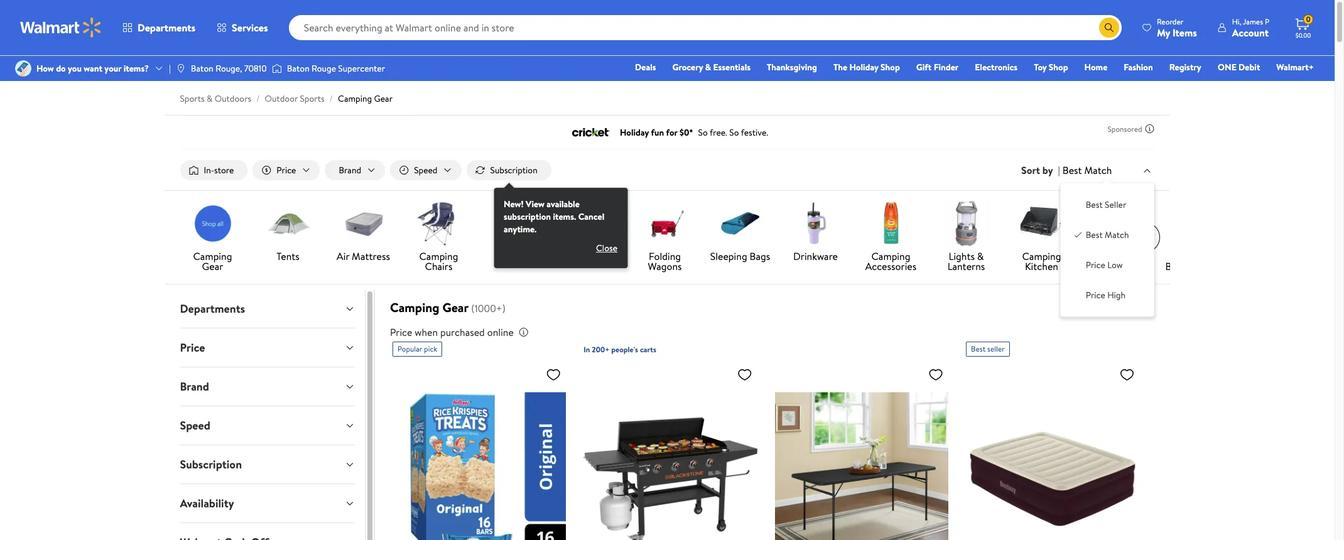 Task type: describe. For each thing, give the bounding box(es) containing it.
finder
[[934, 61, 959, 74]]

availability tab
[[170, 484, 365, 523]]

blackstone 4-burner 36" griddle cooking station with hard cover image
[[584, 362, 757, 540]]

departments inside dropdown button
[[180, 301, 245, 317]]

hi, james p account
[[1232, 16, 1270, 39]]

camping for camping gear (1000+)
[[390, 299, 440, 316]]

hi,
[[1232, 16, 1242, 27]]

option group containing best seller
[[1071, 194, 1144, 307]]

lights & lanterns link
[[934, 201, 999, 274]]

lanterns
[[948, 260, 985, 273]]

departments tab
[[170, 290, 365, 328]]

drinkware link
[[783, 201, 848, 264]]

how do you want your items?
[[36, 62, 149, 75]]

camping accessories
[[866, 249, 917, 273]]

speed inside sort and filter section element
[[414, 164, 438, 177]]

subscription button
[[170, 445, 365, 484]]

1 vertical spatial price button
[[170, 329, 365, 367]]

0 vertical spatial |
[[169, 62, 171, 75]]

camping gear (1000+)
[[390, 299, 506, 316]]

air mattress link
[[331, 201, 396, 264]]

do
[[56, 62, 66, 75]]

$0.00
[[1296, 31, 1311, 40]]

baton for baton rouge supercenter
[[287, 62, 310, 75]]

brand inside sort and filter section element
[[339, 164, 361, 177]]

baton rouge supercenter
[[287, 62, 385, 75]]

availability button
[[170, 484, 365, 523]]

camping gear image
[[190, 201, 235, 246]]

kitchen
[[1025, 260, 1059, 273]]

folding
[[649, 249, 681, 263]]

departments inside popup button
[[138, 21, 195, 35]]

p
[[1265, 16, 1270, 27]]

gear for camping gear (1000+)
[[443, 299, 469, 316]]

seller
[[1105, 199, 1127, 211]]

lights & lanterns
[[948, 249, 985, 273]]

camping for camping food
[[1098, 249, 1137, 263]]

gift finder link
[[911, 60, 965, 74]]

1 horizontal spatial gear
[[374, 92, 393, 105]]

folding wagons link
[[632, 201, 698, 274]]

bestway maroon 20" queen air mattress with built-in pump image
[[966, 362, 1140, 540]]

speed inside speed tab
[[180, 418, 210, 434]]

add to favorites list, mainstays 6 foot bi-fold plastic folding table, black image
[[929, 367, 944, 383]]

search icon image
[[1104, 23, 1114, 33]]

rice krispies treats original chewy crispy marshmallow squares, wheat-free,  12.4 oz,  16 count image
[[393, 362, 566, 540]]

1 vertical spatial camping gear link
[[180, 201, 245, 274]]

items.
[[553, 211, 576, 223]]

folding wagons
[[648, 249, 682, 273]]

rouge,
[[216, 62, 242, 75]]

accessories
[[866, 260, 917, 273]]

0 $0.00
[[1296, 14, 1311, 40]]

camping food image
[[1095, 201, 1140, 246]]

legal information image
[[519, 327, 529, 337]]

grocery & essentials link
[[667, 60, 756, 74]]

price for price high
[[1086, 289, 1106, 302]]

add to favorites list, bestway maroon 20" queen air mattress with built-in pump image
[[1120, 367, 1135, 383]]

essentials
[[713, 61, 751, 74]]

one debit link
[[1212, 60, 1266, 74]]

camping for camping chairs
[[419, 249, 458, 263]]

grocery
[[673, 61, 703, 74]]

popular pick
[[398, 344, 437, 354]]

services button
[[206, 13, 279, 43]]

store
[[214, 164, 234, 177]]

price inside sort and filter section element
[[277, 164, 296, 177]]

toy shop
[[1034, 61, 1068, 74]]

| inside sort and filter section element
[[1058, 163, 1060, 177]]

my
[[1157, 25, 1170, 39]]

speed tab
[[170, 407, 365, 445]]

people's
[[611, 344, 638, 355]]

camping kitchen
[[1023, 249, 1061, 273]]

registry
[[1170, 61, 1202, 74]]

best inside dropdown button
[[1063, 163, 1082, 177]]

items
[[1173, 25, 1197, 39]]

Walmart Site-Wide search field
[[289, 15, 1122, 40]]

tents link
[[255, 201, 321, 264]]

 image for baton rouge, 70810
[[176, 63, 186, 74]]

& for grocery
[[705, 61, 711, 74]]

& for lights
[[977, 249, 984, 263]]

sleeping bags
[[710, 249, 770, 263]]

in
[[584, 344, 590, 355]]

debit
[[1239, 61, 1260, 74]]

& for hiking
[[1205, 249, 1211, 263]]

brand button inside sort and filter section element
[[325, 160, 385, 180]]

price inside "tab"
[[180, 340, 205, 356]]

fashion
[[1124, 61, 1153, 74]]

carts
[[640, 344, 656, 355]]

1 / from the left
[[257, 92, 260, 105]]

camping accessories image
[[869, 201, 914, 246]]

1 horizontal spatial speed button
[[390, 160, 461, 180]]

view
[[526, 198, 545, 211]]

air
[[337, 249, 349, 263]]

outdoor
[[265, 92, 298, 105]]

2 / from the left
[[330, 92, 333, 105]]

tents
[[277, 249, 300, 263]]

sports & outdoors link
[[180, 92, 251, 105]]

new! view available subscription items. cancel anytime. close
[[504, 198, 618, 255]]

availability
[[180, 496, 234, 511]]

hiking
[[1174, 249, 1202, 263]]

the holiday shop link
[[828, 60, 906, 74]]

subscription button
[[466, 160, 551, 180]]

sponsored
[[1108, 123, 1142, 134]]

camping kitchen image
[[1019, 201, 1065, 246]]

low
[[1108, 259, 1123, 272]]

close button
[[586, 238, 628, 258]]

air mattress image
[[341, 201, 386, 246]]

best match button
[[1060, 162, 1155, 179]]

deals
[[635, 61, 656, 74]]

subscription tab
[[170, 445, 365, 484]]

200+
[[592, 344, 610, 355]]

1 sports from the left
[[180, 92, 205, 105]]

camping accessories link
[[859, 201, 924, 274]]

by
[[1043, 163, 1053, 177]]

fashion link
[[1118, 60, 1159, 74]]

walmart image
[[20, 18, 102, 38]]

reorder
[[1157, 16, 1184, 27]]

hiking & backpacking link
[[1160, 201, 1225, 274]]

canopies
[[570, 249, 610, 263]]

1 vertical spatial match
[[1105, 229, 1129, 241]]

drinkware image
[[793, 201, 838, 246]]

electronics link
[[970, 60, 1024, 74]]

lights & lanterns image
[[944, 201, 989, 246]]

walmart+ link
[[1271, 60, 1320, 74]]

chairs
[[425, 260, 453, 273]]

camping chairs
[[419, 249, 458, 273]]

sort and filter section element
[[165, 150, 1170, 268]]

camping chairs image
[[416, 201, 461, 246]]

camping food
[[1098, 249, 1137, 273]]

& for sports
[[207, 92, 213, 105]]



Task type: vqa. For each thing, say whether or not it's contained in the screenshot.
Sleeping Bags
yes



Task type: locate. For each thing, give the bounding box(es) containing it.
baton left rouge at left top
[[287, 62, 310, 75]]

1 vertical spatial speed
[[180, 418, 210, 434]]

popular
[[398, 344, 422, 354]]

70810
[[244, 62, 267, 75]]

1 vertical spatial gear
[[202, 260, 223, 273]]

in 200+ people's carts
[[584, 344, 656, 355]]

& right 'grocery'
[[705, 61, 711, 74]]

sports right outdoor on the left of the page
[[300, 92, 325, 105]]

& right hiking
[[1205, 249, 1211, 263]]

/ down baton rouge supercenter
[[330, 92, 333, 105]]

online
[[487, 325, 514, 339]]

camping food link
[[1085, 201, 1150, 274]]

ad disclaimer and feedback for skylinedisplayad image
[[1145, 124, 1155, 134]]

match up camping food
[[1105, 229, 1129, 241]]

1 horizontal spatial baton
[[287, 62, 310, 75]]

bags
[[750, 249, 770, 263]]

tents image
[[265, 201, 311, 246]]

2 vertical spatial gear
[[443, 299, 469, 316]]

1 vertical spatial brand
[[180, 379, 209, 395]]

 image right items?
[[176, 63, 186, 74]]

2 horizontal spatial gear
[[443, 299, 469, 316]]

hiking & backpacking
[[1166, 249, 1220, 273]]

0 vertical spatial speed button
[[390, 160, 461, 180]]

1 horizontal spatial camping gear link
[[338, 92, 393, 105]]

0 horizontal spatial  image
[[176, 63, 186, 74]]

0 horizontal spatial baton
[[191, 62, 213, 75]]

items?
[[124, 62, 149, 75]]

brand inside 'brand' "tab"
[[180, 379, 209, 395]]

camping kitchen link
[[1009, 201, 1075, 274]]

camping inside camping food link
[[1098, 249, 1137, 263]]

best match inside option group
[[1086, 229, 1129, 241]]

subscription
[[490, 164, 538, 177], [180, 457, 242, 473]]

in-
[[204, 164, 214, 177]]

1 horizontal spatial speed
[[414, 164, 438, 177]]

gear for camping gear
[[202, 260, 223, 273]]

1 vertical spatial brand button
[[170, 368, 365, 406]]

0 vertical spatial subscription
[[490, 164, 538, 177]]

0 horizontal spatial shop
[[881, 61, 900, 74]]

coolers image
[[492, 201, 537, 246]]

shop right toy
[[1049, 61, 1068, 74]]

1 horizontal spatial /
[[330, 92, 333, 105]]

the holiday shop
[[834, 61, 900, 74]]

mainstays 6 foot bi-fold plastic folding table, black image
[[775, 362, 949, 540]]

option group
[[1071, 194, 1144, 307]]

electronics
[[975, 61, 1018, 74]]

0 vertical spatial match
[[1085, 163, 1112, 177]]

camping for camping kitchen
[[1023, 249, 1061, 263]]

brand
[[339, 164, 361, 177], [180, 379, 209, 395]]

subscription up "availability"
[[180, 457, 242, 473]]

Search search field
[[289, 15, 1122, 40]]

sleeping
[[710, 249, 747, 263]]

thanksgiving link
[[761, 60, 823, 74]]

camping for camping accessories
[[872, 249, 911, 263]]

0 horizontal spatial brand
[[180, 379, 209, 395]]

best
[[1063, 163, 1082, 177], [1086, 199, 1103, 211], [1086, 229, 1103, 241], [971, 344, 986, 354]]

1 shop from the left
[[881, 61, 900, 74]]

2 shop from the left
[[1049, 61, 1068, 74]]

0 vertical spatial brand
[[339, 164, 361, 177]]

Best Match radio
[[1074, 229, 1084, 239]]

backpacking
[[1166, 260, 1220, 273]]

add to favorites list, rice krispies treats original chewy crispy marshmallow squares, wheat-free,  12.4 oz,  16 count image
[[546, 367, 561, 383]]

subscription inside dropdown button
[[180, 457, 242, 473]]

shop right holiday
[[881, 61, 900, 74]]

baton for baton rouge, 70810
[[191, 62, 213, 75]]

subscription inside button
[[490, 164, 538, 177]]

price button up tents image at top left
[[253, 160, 320, 180]]

sports & outdoors / outdoor sports / camping gear
[[180, 92, 393, 105]]

tab
[[170, 523, 365, 540]]

price button down the departments tab
[[170, 329, 365, 367]]

baton left the "rouge,"
[[191, 62, 213, 75]]

gift finder
[[917, 61, 959, 74]]

0 horizontal spatial gear
[[202, 260, 223, 273]]

departments down camping gear
[[180, 301, 245, 317]]

match up best seller
[[1085, 163, 1112, 177]]

departments button
[[170, 290, 365, 328]]

camping
[[338, 92, 372, 105], [193, 249, 232, 263], [419, 249, 458, 263], [872, 249, 911, 263], [1023, 249, 1061, 263], [1098, 249, 1137, 263], [390, 299, 440, 316]]

& inside hiking & backpacking
[[1205, 249, 1211, 263]]

subscription up the new!
[[490, 164, 538, 177]]

sleeping bags image
[[718, 201, 763, 246]]

0 vertical spatial camping gear link
[[338, 92, 393, 105]]

best match up best seller
[[1063, 163, 1112, 177]]

|
[[169, 62, 171, 75], [1058, 163, 1060, 177]]

account
[[1232, 25, 1269, 39]]

sort by |
[[1022, 163, 1060, 177]]

grocery & essentials
[[673, 61, 751, 74]]

close
[[596, 242, 618, 255]]

| right by
[[1058, 163, 1060, 177]]

0 vertical spatial departments
[[138, 21, 195, 35]]

2 baton from the left
[[287, 62, 310, 75]]

1 vertical spatial departments
[[180, 301, 245, 317]]

services
[[232, 21, 268, 35]]

supercenter
[[338, 62, 385, 75]]

 image
[[15, 60, 31, 77]]

departments up items?
[[138, 21, 195, 35]]

sports
[[180, 92, 205, 105], [300, 92, 325, 105]]

0 vertical spatial gear
[[374, 92, 393, 105]]

1 vertical spatial |
[[1058, 163, 1060, 177]]

purchased
[[440, 325, 485, 339]]

 image
[[272, 62, 282, 75], [176, 63, 186, 74]]

best match
[[1063, 163, 1112, 177], [1086, 229, 1129, 241]]

& right lights
[[977, 249, 984, 263]]

in-store
[[204, 164, 234, 177]]

gear down camping gear image
[[202, 260, 223, 273]]

gear inside camping gear
[[202, 260, 223, 273]]

0 horizontal spatial camping gear link
[[180, 201, 245, 274]]

canopies image
[[567, 201, 612, 246]]

deals link
[[630, 60, 662, 74]]

when
[[415, 325, 438, 339]]

lights
[[949, 249, 975, 263]]

speed button up subscription 'tab'
[[170, 407, 365, 445]]

0 horizontal spatial /
[[257, 92, 260, 105]]

0 horizontal spatial speed button
[[170, 407, 365, 445]]

1 vertical spatial speed button
[[170, 407, 365, 445]]

 image right the 70810
[[272, 62, 282, 75]]

available
[[547, 198, 580, 211]]

walmart+
[[1277, 61, 1314, 74]]

1 horizontal spatial sports
[[300, 92, 325, 105]]

0 vertical spatial speed
[[414, 164, 438, 177]]

gear
[[374, 92, 393, 105], [202, 260, 223, 273], [443, 299, 469, 316]]

sleeping bags link
[[708, 201, 773, 264]]

0 vertical spatial best match
[[1063, 163, 1112, 177]]

& inside lights & lanterns
[[977, 249, 984, 263]]

you
[[68, 62, 82, 75]]

food
[[1106, 260, 1128, 273]]

registry link
[[1164, 60, 1207, 74]]

1 baton from the left
[[191, 62, 213, 75]]

0 horizontal spatial |
[[169, 62, 171, 75]]

price for price when purchased online
[[390, 325, 412, 339]]

speed button up camping chairs image
[[390, 160, 461, 180]]

camping inside camping accessories
[[872, 249, 911, 263]]

1 vertical spatial best match
[[1086, 229, 1129, 241]]

brand button up air mattress image
[[325, 160, 385, 180]]

| right items?
[[169, 62, 171, 75]]

sports left outdoors
[[180, 92, 205, 105]]

camping inside camping kitchen link
[[1023, 249, 1061, 263]]

brand button down price "tab"
[[170, 368, 365, 406]]

& left outdoors
[[207, 92, 213, 105]]

0 horizontal spatial sports
[[180, 92, 205, 105]]

home
[[1085, 61, 1108, 74]]

shop
[[881, 61, 900, 74], [1049, 61, 1068, 74]]

next slide for chipmodulewithimages list image
[[1130, 222, 1160, 253]]

0 vertical spatial price button
[[253, 160, 320, 180]]

price low
[[1086, 259, 1123, 272]]

departments button
[[112, 13, 206, 43]]

sort
[[1022, 163, 1040, 177]]

2 sports from the left
[[300, 92, 325, 105]]

1 horizontal spatial brand
[[339, 164, 361, 177]]

best seller
[[1086, 199, 1127, 211]]

cancel
[[578, 211, 605, 223]]

price
[[277, 164, 296, 177], [1086, 259, 1106, 272], [1086, 289, 1106, 302], [390, 325, 412, 339], [180, 340, 205, 356]]

canopies link
[[557, 201, 622, 264]]

brand button
[[325, 160, 385, 180], [170, 368, 365, 406]]

0 vertical spatial brand button
[[325, 160, 385, 180]]

gear down supercenter
[[374, 92, 393, 105]]

gear up price when purchased online
[[443, 299, 469, 316]]

camping gear
[[193, 249, 232, 273]]

folding wagons image
[[642, 201, 688, 246]]

camping for camping gear
[[193, 249, 232, 263]]

brand tab
[[170, 368, 365, 406]]

camping inside camping gear "link"
[[193, 249, 232, 263]]

wagons
[[648, 260, 682, 273]]

toy shop link
[[1029, 60, 1074, 74]]

price when purchased online
[[390, 325, 514, 339]]

&
[[705, 61, 711, 74], [207, 92, 213, 105], [977, 249, 984, 263], [1205, 249, 1211, 263]]

0 horizontal spatial subscription
[[180, 457, 242, 473]]

home link
[[1079, 60, 1113, 74]]

0 horizontal spatial speed
[[180, 418, 210, 434]]

camping chairs link
[[406, 201, 472, 274]]

1 horizontal spatial subscription
[[490, 164, 538, 177]]

price high
[[1086, 289, 1126, 302]]

match inside dropdown button
[[1085, 163, 1112, 177]]

anytime.
[[504, 223, 537, 236]]

add to favorites list, blackstone 4-burner 36" griddle cooking station with hard cover image
[[737, 367, 752, 383]]

price tab
[[170, 329, 365, 367]]

speed
[[414, 164, 438, 177], [180, 418, 210, 434]]

baton
[[191, 62, 213, 75], [287, 62, 310, 75]]

outdoors
[[215, 92, 251, 105]]

in-store button
[[180, 160, 248, 180]]

the
[[834, 61, 848, 74]]

1 horizontal spatial |
[[1058, 163, 1060, 177]]

0
[[1306, 14, 1311, 25]]

want
[[84, 62, 102, 75]]

price for price low
[[1086, 259, 1106, 272]]

how
[[36, 62, 54, 75]]

thanksgiving
[[767, 61, 817, 74]]

best match inside dropdown button
[[1063, 163, 1112, 177]]

 image for baton rouge supercenter
[[272, 62, 282, 75]]

best match up camping food
[[1086, 229, 1129, 241]]

1 horizontal spatial shop
[[1049, 61, 1068, 74]]

reorder my items
[[1157, 16, 1197, 39]]

/ left outdoor on the left of the page
[[257, 92, 260, 105]]

rouge
[[312, 62, 336, 75]]

1 vertical spatial subscription
[[180, 457, 242, 473]]

one debit
[[1218, 61, 1260, 74]]

1 horizontal spatial  image
[[272, 62, 282, 75]]



